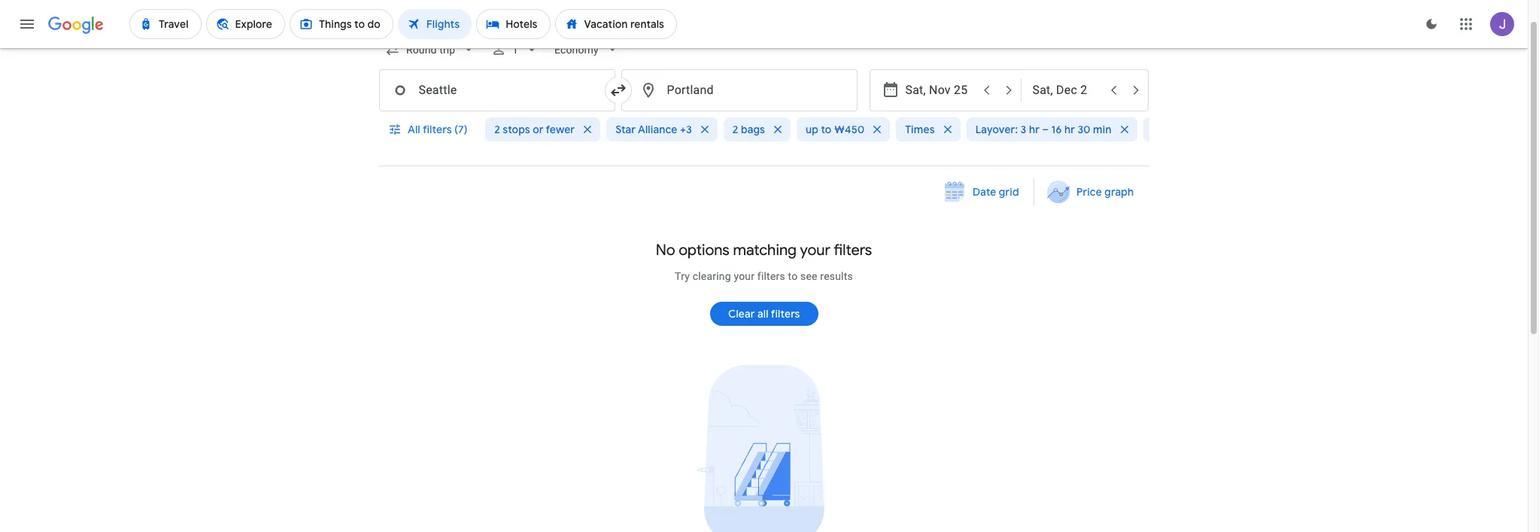 Task type: vqa. For each thing, say whether or not it's contained in the screenshot.
Star
yes



Task type: locate. For each thing, give the bounding box(es) containing it.
0 vertical spatial your
[[800, 241, 831, 260]]

30
[[1078, 123, 1091, 136]]

2 left stops on the top left of page
[[495, 123, 500, 136]]

2 stops or fewer button
[[486, 111, 601, 148]]

1 horizontal spatial to
[[821, 123, 832, 136]]

3
[[1021, 123, 1027, 136]]

star
[[616, 123, 636, 136]]

no
[[656, 241, 676, 260]]

no options matching your filters
[[656, 241, 872, 260]]

your up see
[[800, 241, 831, 260]]

results
[[821, 270, 853, 282]]

see
[[801, 270, 818, 282]]

1 2 from the left
[[495, 123, 500, 136]]

2 inside 2 bags popup button
[[733, 123, 739, 136]]

your
[[800, 241, 831, 260], [734, 270, 755, 282]]

all
[[408, 123, 420, 136]]

1 horizontal spatial your
[[800, 241, 831, 260]]

up to ₩450 button
[[797, 111, 890, 148]]

to left see
[[788, 270, 798, 282]]

layover: 3 hr – 16 hr 30 min button
[[967, 111, 1138, 148]]

0 horizontal spatial 2
[[495, 123, 500, 136]]

to right up
[[821, 123, 832, 136]]

to
[[821, 123, 832, 136], [788, 270, 798, 282]]

times
[[906, 123, 935, 136]]

clear
[[728, 307, 755, 321]]

matching
[[733, 241, 797, 260]]

2 hr from the left
[[1065, 123, 1075, 136]]

None text field
[[379, 69, 615, 111], [621, 69, 858, 111], [379, 69, 615, 111], [621, 69, 858, 111]]

layover:
[[976, 123, 1018, 136]]

filters inside search field
[[422, 123, 452, 136]]

Return text field
[[1033, 70, 1102, 111]]

(7)
[[454, 123, 467, 136]]

1
[[512, 44, 518, 56]]

up
[[806, 123, 819, 136]]

0 horizontal spatial your
[[734, 270, 755, 282]]

price graph
[[1077, 185, 1134, 199]]

₩450
[[835, 123, 865, 136]]

0 horizontal spatial to
[[788, 270, 798, 282]]

1 hr from the left
[[1029, 123, 1040, 136]]

2 2 from the left
[[733, 123, 739, 136]]

filters
[[422, 123, 452, 136], [834, 241, 872, 260], [758, 270, 786, 282], [771, 307, 800, 321]]

1 horizontal spatial 2
[[733, 123, 739, 136]]

2 for 2 stops or fewer
[[495, 123, 500, 136]]

options
[[679, 241, 730, 260]]

2
[[495, 123, 500, 136], [733, 123, 739, 136]]

to inside no options matching your filters 'main content'
[[788, 270, 798, 282]]

hr
[[1029, 123, 1040, 136], [1065, 123, 1075, 136]]

fewer
[[546, 123, 575, 136]]

0 horizontal spatial hr
[[1029, 123, 1040, 136]]

swap origin and destination. image
[[609, 81, 627, 99]]

None field
[[379, 36, 482, 63], [549, 36, 626, 63], [379, 36, 482, 63], [549, 36, 626, 63]]

2 inside '2 stops or fewer' popup button
[[495, 123, 500, 136]]

0 vertical spatial to
[[821, 123, 832, 136]]

2 bags
[[733, 123, 765, 136]]

hr right 3 at the top right
[[1029, 123, 1040, 136]]

hr right "16"
[[1065, 123, 1075, 136]]

1 vertical spatial to
[[788, 270, 798, 282]]

2 left bags
[[733, 123, 739, 136]]

1 horizontal spatial hr
[[1065, 123, 1075, 136]]

main menu image
[[18, 15, 36, 33]]

your right clearing
[[734, 270, 755, 282]]

None search field
[[379, 32, 1231, 166]]

bags
[[741, 123, 765, 136]]



Task type: describe. For each thing, give the bounding box(es) containing it.
2 for 2 bags
[[733, 123, 739, 136]]

+3
[[680, 123, 692, 136]]

or
[[533, 123, 544, 136]]

layover: 3 hr – 16 hr 30 min
[[976, 123, 1112, 136]]

try clearing your filters to see results
[[675, 270, 853, 282]]

min
[[1094, 123, 1112, 136]]

try
[[675, 270, 690, 282]]

none search field containing all filters (7)
[[379, 32, 1231, 166]]

under 4 hr, duration, selected image
[[1144, 111, 1231, 148]]

clear all filters
[[728, 307, 800, 321]]

1 button
[[485, 32, 546, 68]]

2 stops or fewer
[[495, 123, 575, 136]]

1 vertical spatial your
[[734, 270, 755, 282]]

–
[[1043, 123, 1049, 136]]

to inside popup button
[[821, 123, 832, 136]]

clear all filters button
[[710, 296, 818, 332]]

Departure text field
[[906, 70, 975, 111]]

star alliance +3
[[616, 123, 692, 136]]

16
[[1052, 123, 1062, 136]]

date
[[973, 185, 996, 199]]

no options matching your filters main content
[[379, 178, 1150, 532]]

star alliance +3 button
[[607, 111, 718, 148]]

grid
[[999, 185, 1019, 199]]

all filters (7)
[[408, 123, 467, 136]]

stops
[[503, 123, 530, 136]]

2 bags button
[[724, 111, 791, 148]]

up to ₩450
[[806, 123, 865, 136]]

alliance
[[638, 123, 678, 136]]

clearing
[[693, 270, 731, 282]]

all
[[758, 307, 769, 321]]

change appearance image
[[1414, 6, 1450, 42]]

date grid button
[[934, 178, 1031, 205]]

date grid
[[973, 185, 1019, 199]]

graph
[[1105, 185, 1134, 199]]

price
[[1077, 185, 1103, 199]]

times button
[[897, 111, 961, 148]]

price graph button
[[1038, 178, 1147, 205]]

all filters (7) button
[[379, 111, 480, 148]]



